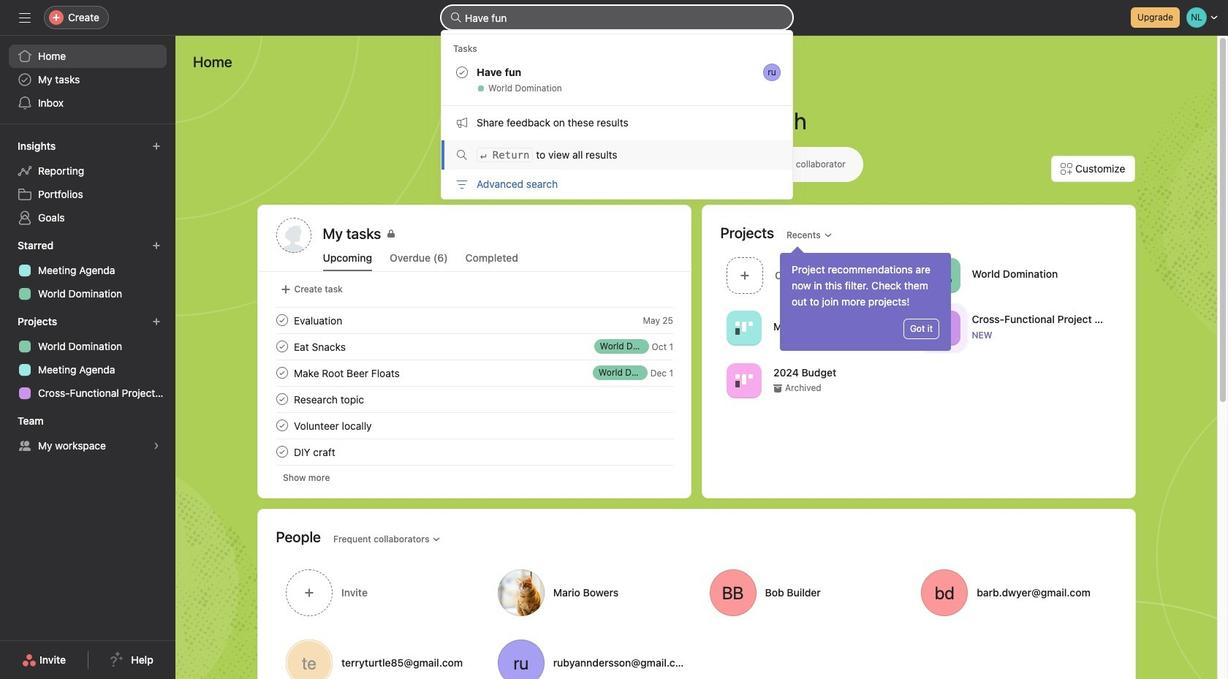 Task type: locate. For each thing, give the bounding box(es) containing it.
mark complete image for 1st mark complete option from the bottom
[[273, 443, 291, 461]]

rocket image
[[934, 267, 951, 284]]

1 vertical spatial mark complete image
[[273, 390, 291, 408]]

2 vertical spatial mark complete image
[[273, 417, 291, 434]]

3 mark complete checkbox from the top
[[273, 390, 291, 408]]

add profile photo image
[[276, 218, 311, 253]]

starred element
[[0, 233, 175, 309]]

hide sidebar image
[[19, 12, 31, 23]]

Mark complete checkbox
[[273, 312, 291, 329], [273, 338, 291, 355], [273, 390, 291, 408], [273, 443, 291, 461]]

0 vertical spatial mark complete image
[[273, 312, 291, 329]]

0 vertical spatial mark complete checkbox
[[273, 364, 291, 382]]

option
[[442, 140, 793, 170]]

line_and_symbols image
[[934, 319, 951, 337]]

new project or portfolio image
[[152, 317, 161, 326]]

3 mark complete image from the top
[[273, 443, 291, 461]]

tooltip
[[780, 249, 951, 351]]

list item
[[721, 253, 919, 298], [258, 307, 691, 333], [258, 333, 691, 360], [258, 360, 691, 386], [258, 386, 691, 412], [258, 439, 691, 465]]

global element
[[0, 36, 175, 124]]

mark complete image
[[273, 364, 291, 382], [273, 390, 291, 408], [273, 443, 291, 461]]

2 mark complete checkbox from the top
[[273, 338, 291, 355]]

3 mark complete image from the top
[[273, 417, 291, 434]]

mark complete image for 1st mark complete checkbox
[[273, 364, 291, 382]]

2 vertical spatial mark complete image
[[273, 443, 291, 461]]

1 vertical spatial mark complete checkbox
[[273, 417, 291, 434]]

mark complete image for 3rd mark complete option
[[273, 390, 291, 408]]

mark complete image
[[273, 312, 291, 329], [273, 338, 291, 355], [273, 417, 291, 434]]

1 mark complete image from the top
[[273, 364, 291, 382]]

None field
[[442, 6, 793, 29]]

2 mark complete image from the top
[[273, 390, 291, 408]]

projects element
[[0, 309, 175, 408]]

1 mark complete checkbox from the top
[[273, 312, 291, 329]]

1 vertical spatial mark complete image
[[273, 338, 291, 355]]

1 mark complete checkbox from the top
[[273, 364, 291, 382]]

Search tasks, projects, and more text field
[[442, 6, 793, 29]]

Mark complete checkbox
[[273, 364, 291, 382], [273, 417, 291, 434]]

board image
[[735, 319, 753, 337]]

0 vertical spatial mark complete image
[[273, 364, 291, 382]]



Task type: describe. For each thing, give the bounding box(es) containing it.
2 mark complete checkbox from the top
[[273, 417, 291, 434]]

new insights image
[[152, 142, 161, 151]]

board image
[[735, 372, 753, 389]]

2 mark complete image from the top
[[273, 338, 291, 355]]

prominent image
[[450, 12, 462, 23]]

1 mark complete image from the top
[[273, 312, 291, 329]]

teams element
[[0, 408, 175, 461]]

4 mark complete checkbox from the top
[[273, 443, 291, 461]]

add items to starred image
[[152, 241, 161, 250]]

insights element
[[0, 133, 175, 233]]

see details, my workspace image
[[152, 442, 161, 450]]



Task type: vqa. For each thing, say whether or not it's contained in the screenshot.
SEARCH BUTTON
no



